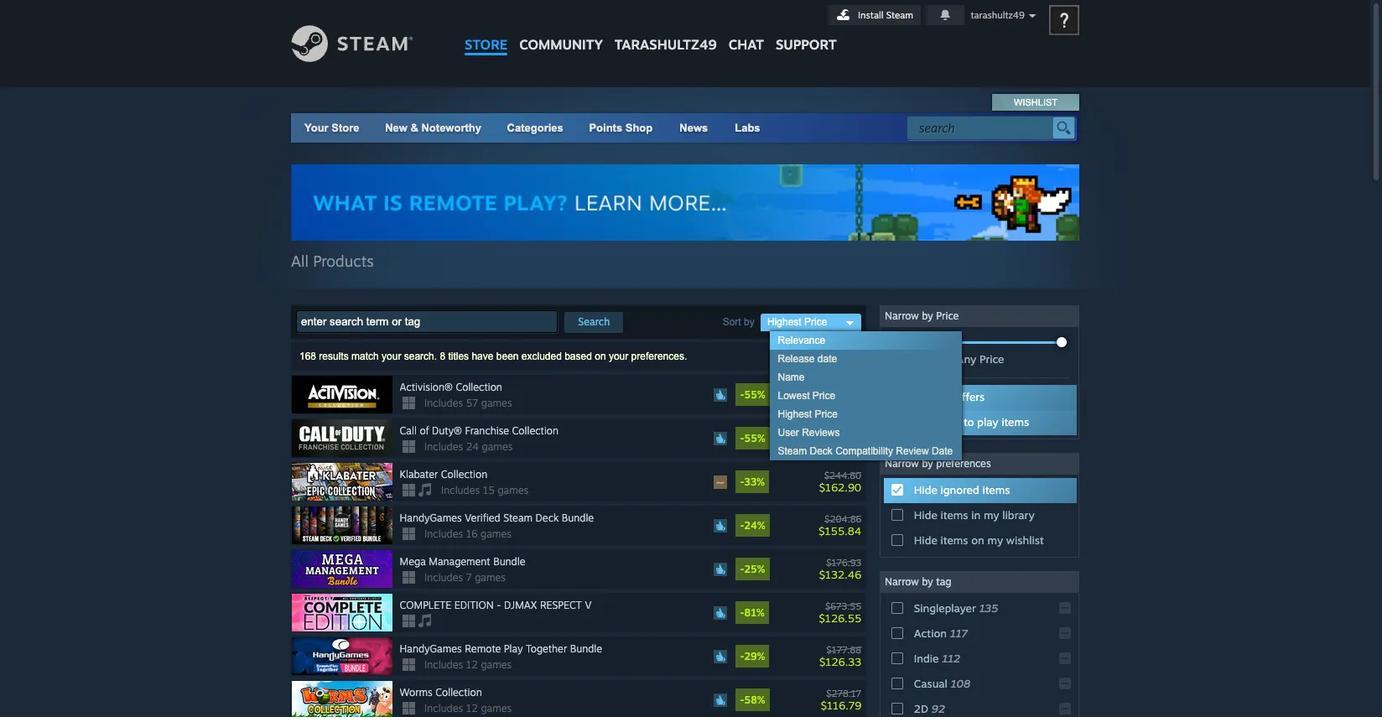 Task type: locate. For each thing, give the bounding box(es) containing it.
search button
[[565, 312, 624, 333]]

games down worms collection
[[481, 702, 512, 715]]

24%
[[745, 520, 766, 532]]

steam right verified
[[504, 512, 533, 525]]

games for $155.84
[[481, 528, 512, 541]]

55% left lowest
[[745, 389, 766, 401]]

steam down user
[[778, 446, 807, 457]]

includes for $155.84
[[425, 528, 463, 541]]

name link
[[770, 368, 962, 387]]

- for $132.46
[[740, 563, 745, 576]]

7
[[466, 572, 472, 584]]

0 vertical spatial includes 12 games
[[425, 659, 512, 671]]

tarashultz49 inside tarashultz49 'link'
[[615, 36, 717, 53]]

1 horizontal spatial steam
[[778, 446, 807, 457]]

narrow
[[885, 310, 920, 322], [885, 457, 920, 470], [885, 576, 920, 588]]

hide left free
[[914, 415, 938, 429]]

by left preferences
[[922, 457, 934, 470]]

1 vertical spatial highest
[[778, 409, 812, 421]]

$244.80
[[825, 470, 862, 481]]

games right "7"
[[475, 572, 506, 584]]

hide up the narrow by tag
[[914, 534, 938, 547]]

-
[[740, 389, 745, 401], [740, 432, 745, 445], [740, 476, 745, 488], [740, 520, 745, 532], [740, 563, 745, 576], [497, 599, 501, 612], [740, 607, 745, 619], [740, 650, 745, 663], [740, 694, 745, 707]]

4 hide from the top
[[914, 534, 938, 547]]

hide
[[914, 415, 938, 429], [914, 483, 938, 497], [914, 509, 938, 522], [914, 534, 938, 547]]

price up any
[[937, 310, 960, 322]]

0 vertical spatial steam
[[887, 9, 914, 21]]

games down franchise
[[482, 441, 513, 453]]

2 vertical spatial bundle
[[570, 643, 603, 655]]

includes down management
[[425, 572, 463, 584]]

1 vertical spatial steam
[[778, 446, 807, 457]]

price up relevance
[[805, 316, 828, 328]]

special
[[914, 390, 951, 404]]

1 hide from the top
[[914, 415, 938, 429]]

highest down lowest
[[778, 409, 812, 421]]

v
[[585, 599, 592, 612]]

$162.90
[[820, 481, 862, 494]]

store
[[332, 122, 360, 134]]

highest price link up relevance
[[761, 314, 862, 332]]

bundle
[[562, 512, 594, 525], [494, 556, 526, 568], [570, 643, 603, 655]]

preferences.
[[632, 351, 688, 363]]

includes 12 games
[[425, 659, 512, 671], [425, 702, 512, 715]]

hide free to play items
[[914, 415, 1030, 429]]

my right in
[[984, 509, 1000, 522]]

edition
[[455, 599, 494, 612]]

1 vertical spatial narrow
[[885, 457, 920, 470]]

handygames remote play together bundle
[[400, 643, 603, 655]]

- up -29%
[[740, 607, 745, 619]]

0 vertical spatial handygames
[[400, 512, 462, 525]]

0 horizontal spatial deck
[[536, 512, 559, 525]]

highest price
[[768, 316, 828, 328]]

games down handygames verified steam deck bundle
[[481, 528, 512, 541]]

1 narrow from the top
[[885, 310, 920, 322]]

narrow for any
[[885, 310, 920, 322]]

55% left user
[[745, 432, 766, 445]]

2 12 from the top
[[466, 702, 478, 715]]

djmax
[[504, 599, 537, 612]]

- left lowest
[[740, 389, 745, 401]]

$204.86 $155.84
[[819, 513, 862, 538]]

$177.88 $126.33
[[820, 644, 862, 668]]

-55% for $430.46
[[740, 389, 766, 401]]

12 down worms collection
[[466, 702, 478, 715]]

2 -55% from the top
[[740, 432, 766, 445]]

special offers
[[914, 390, 985, 404]]

chat link
[[723, 0, 770, 57]]

hide for hide ignored items
[[914, 483, 938, 497]]

narrow left 'date'
[[885, 457, 920, 470]]

remote
[[465, 643, 501, 655]]

2 vertical spatial narrow
[[885, 576, 920, 588]]

my left wishlist
[[988, 534, 1004, 547]]

-55%
[[740, 389, 766, 401], [740, 432, 766, 445]]

None text field
[[296, 311, 558, 333]]

highest
[[768, 316, 802, 328], [778, 409, 812, 421]]

highest inside relevance release date name lowest price highest price user reviews steam deck compatibility review date
[[778, 409, 812, 421]]

1 vertical spatial includes 12 games
[[425, 702, 512, 715]]

name
[[778, 372, 805, 384]]

-55% left user
[[740, 432, 766, 445]]

1 horizontal spatial tarashultz49
[[971, 9, 1025, 21]]

install
[[859, 9, 884, 21]]

handygames down complete
[[400, 643, 462, 655]]

includes 12 games for $126.33
[[425, 659, 512, 671]]

1 horizontal spatial your
[[609, 351, 629, 363]]

0 vertical spatial highest
[[768, 316, 802, 328]]

my for in
[[984, 509, 1000, 522]]

collection
[[456, 381, 503, 394], [512, 425, 559, 437], [441, 468, 488, 481], [436, 687, 482, 699]]

call of duty® franchise collection
[[400, 425, 559, 437]]

2 horizontal spatial steam
[[887, 9, 914, 21]]

1 horizontal spatial on
[[972, 534, 985, 547]]

deck right verified
[[536, 512, 559, 525]]

includes 12 games down remote
[[425, 659, 512, 671]]

58%
[[745, 694, 766, 707]]

items up the hide items in my library
[[983, 483, 1011, 497]]

items left in
[[941, 509, 969, 522]]

steam right install
[[887, 9, 914, 21]]

on
[[595, 351, 606, 363], [972, 534, 985, 547]]

-81%
[[740, 607, 765, 619]]

1 vertical spatial -55%
[[740, 432, 766, 445]]

1 horizontal spatial deck
[[810, 446, 833, 457]]

includes left 16
[[425, 528, 463, 541]]

1 55% from the top
[[745, 389, 766, 401]]

81%
[[745, 607, 765, 619]]

1 vertical spatial 55%
[[745, 432, 766, 445]]

narrow left tag
[[885, 576, 920, 588]]

hide for hide items on my wishlist
[[914, 534, 938, 547]]

0 vertical spatial -55%
[[740, 389, 766, 401]]

hide down 'hide ignored items'
[[914, 509, 938, 522]]

highest up relevance
[[768, 316, 802, 328]]

168 results match your search. 8 titles have been excluded based on your preferences.
[[300, 351, 688, 363]]

on right based
[[595, 351, 606, 363]]

92
[[932, 702, 946, 716]]

1 12 from the top
[[466, 659, 478, 671]]

steam
[[887, 9, 914, 21], [778, 446, 807, 457], [504, 512, 533, 525]]

1 vertical spatial my
[[988, 534, 1004, 547]]

by up relevance link
[[922, 310, 934, 322]]

review
[[896, 446, 929, 457]]

- down -81%
[[740, 650, 745, 663]]

hide items on my wishlist
[[914, 534, 1045, 547]]

date
[[818, 353, 838, 365]]

narrow up relevance link
[[885, 310, 920, 322]]

0 vertical spatial on
[[595, 351, 606, 363]]

0 vertical spatial 12
[[466, 659, 478, 671]]

1 -55% from the top
[[740, 389, 766, 401]]

2 vertical spatial steam
[[504, 512, 533, 525]]

0 horizontal spatial your
[[382, 351, 401, 363]]

2 hide from the top
[[914, 483, 938, 497]]

highest price link up $1,069.60
[[770, 405, 962, 424]]

on down in
[[972, 534, 985, 547]]

items down the hide items in my library
[[941, 534, 969, 547]]

have
[[472, 351, 494, 363]]

12 for $116.79
[[466, 702, 478, 715]]

2d 92
[[914, 702, 946, 716]]

by right sort
[[744, 316, 755, 328]]

free
[[941, 415, 961, 429]]

includes 15 games
[[441, 484, 529, 497]]

3 hide from the top
[[914, 509, 938, 522]]

1 handygames from the top
[[400, 512, 462, 525]]

- down -29%
[[740, 694, 745, 707]]

my for on
[[988, 534, 1004, 547]]

2 your from the left
[[609, 351, 629, 363]]

57
[[466, 397, 479, 410]]

$430.46
[[818, 393, 862, 407]]

price right lowest
[[813, 390, 836, 402]]

1 vertical spatial handygames
[[400, 643, 462, 655]]

$176.93 $132.46
[[820, 557, 862, 581]]

2 55% from the top
[[745, 432, 766, 445]]

0 vertical spatial 55%
[[745, 389, 766, 401]]

0 vertical spatial bundle
[[562, 512, 594, 525]]

- down -33%
[[740, 520, 745, 532]]

1 includes 12 games from the top
[[425, 659, 512, 671]]

search.
[[404, 351, 437, 363]]

install steam
[[859, 9, 914, 21]]

hide for hide items in my library
[[914, 509, 938, 522]]

games right 57
[[482, 397, 512, 410]]

0 vertical spatial deck
[[810, 446, 833, 457]]

&
[[411, 122, 419, 134]]

0 vertical spatial tarashultz49
[[971, 9, 1025, 21]]

hide for hide free to play items
[[914, 415, 938, 429]]

includes up worms collection
[[425, 659, 463, 671]]

by for narrow by tag
[[922, 576, 934, 588]]

- up -81%
[[740, 563, 745, 576]]

user reviews link
[[770, 424, 962, 442]]

call
[[400, 425, 417, 437]]

highest price link
[[761, 314, 862, 332], [770, 405, 962, 424]]

handygames
[[400, 512, 462, 525], [400, 643, 462, 655]]

0 horizontal spatial steam
[[504, 512, 533, 525]]

your right match
[[382, 351, 401, 363]]

tag
[[937, 576, 952, 588]]

2 handygames from the top
[[400, 643, 462, 655]]

mega management bundle
[[400, 556, 526, 568]]

news
[[680, 122, 708, 134]]

includes 12 games down worms collection
[[425, 702, 512, 715]]

hide down narrow by preferences
[[914, 483, 938, 497]]

collection right worms
[[436, 687, 482, 699]]

singleplayer 135
[[914, 602, 999, 615]]

1 vertical spatial 12
[[466, 702, 478, 715]]

includes down duty®
[[425, 441, 463, 453]]

steam inside relevance release date name lowest price highest price user reviews steam deck compatibility review date
[[778, 446, 807, 457]]

your right based
[[609, 351, 629, 363]]

12 down remote
[[466, 659, 478, 671]]

lowest
[[778, 390, 810, 402]]

0 vertical spatial narrow
[[885, 310, 920, 322]]

by left tag
[[922, 576, 934, 588]]

- for $116.79
[[740, 694, 745, 707]]

0 horizontal spatial tarashultz49
[[615, 36, 717, 53]]

community link
[[514, 0, 609, 61]]

108
[[951, 677, 971, 691]]

wishlist
[[1007, 534, 1045, 547]]

- for $430.46
[[740, 389, 745, 401]]

games down handygames remote play together bundle
[[481, 659, 512, 671]]

hide items in my library
[[914, 509, 1035, 522]]

games for $478.73
[[482, 441, 513, 453]]

labs link
[[722, 113, 774, 143]]

1 vertical spatial deck
[[536, 512, 559, 525]]

- up -33%
[[740, 432, 745, 445]]

includes 57 games
[[425, 397, 512, 410]]

deck down the reviews
[[810, 446, 833, 457]]

narrow by preferences
[[885, 457, 992, 470]]

price inside the highest price link
[[805, 316, 828, 328]]

handygames up includes 16 games
[[400, 512, 462, 525]]

by for sort by
[[744, 316, 755, 328]]

2 includes 12 games from the top
[[425, 702, 512, 715]]

by for narrow by price
[[922, 310, 934, 322]]

- up -24%
[[740, 476, 745, 488]]

- for $126.33
[[740, 650, 745, 663]]

in
[[972, 509, 981, 522]]

1 your from the left
[[382, 351, 401, 363]]

collection up 57
[[456, 381, 503, 394]]

includes down worms collection
[[425, 702, 463, 715]]

includes down the "activision® collection"
[[425, 397, 463, 410]]

2 narrow from the top
[[885, 457, 920, 470]]

1 vertical spatial tarashultz49
[[615, 36, 717, 53]]

collection up includes 15 games
[[441, 468, 488, 481]]

price
[[937, 310, 960, 322], [805, 316, 828, 328], [980, 353, 1005, 366], [813, 390, 836, 402], [815, 409, 838, 421]]

mega
[[400, 556, 426, 568]]

0 vertical spatial my
[[984, 509, 1000, 522]]

0 horizontal spatial on
[[595, 351, 606, 363]]

-55% left lowest
[[740, 389, 766, 401]]

indie 112
[[914, 652, 961, 666]]



Task type: describe. For each thing, give the bounding box(es) containing it.
-24%
[[740, 520, 766, 532]]

bundle for $126.33
[[570, 643, 603, 655]]

$478.73
[[820, 437, 862, 450]]

117
[[951, 627, 968, 640]]

includes for $430.46
[[425, 397, 463, 410]]

narrow for hide
[[885, 457, 920, 470]]

$126.33
[[820, 655, 862, 668]]

products
[[313, 252, 374, 270]]

support link
[[770, 0, 843, 57]]

$177.88
[[827, 644, 862, 656]]

klabater
[[400, 468, 438, 481]]

steam deck compatibility review date link
[[770, 442, 962, 461]]

narrow by tag
[[885, 576, 952, 588]]

any price
[[957, 353, 1005, 366]]

relevance link
[[770, 332, 962, 350]]

new
[[385, 122, 408, 134]]

- for $162.90
[[740, 476, 745, 488]]

bundle for $155.84
[[562, 512, 594, 525]]

play
[[504, 643, 523, 655]]

games for $430.46
[[482, 397, 512, 410]]

$126.55
[[819, 611, 862, 625]]

price up the reviews
[[815, 409, 838, 421]]

includes 16 games
[[425, 528, 512, 541]]

includes down klabater collection
[[441, 484, 480, 497]]

chat
[[729, 36, 764, 53]]

includes for $478.73
[[425, 441, 463, 453]]

reviews
[[802, 427, 840, 439]]

wishlist link
[[994, 94, 1079, 111]]

hide ignored items
[[914, 483, 1011, 497]]

activision®
[[400, 381, 453, 394]]

collection for $162.90
[[441, 468, 488, 481]]

to
[[964, 415, 975, 429]]

handygames verified steam deck bundle
[[400, 512, 594, 525]]

-33%
[[740, 476, 765, 488]]

match
[[352, 351, 379, 363]]

includes 24 games
[[425, 441, 513, 453]]

handygames for $126.33
[[400, 643, 462, 655]]

$278.17 $116.79
[[821, 688, 862, 712]]

all products
[[291, 252, 374, 270]]

new & noteworthy
[[385, 122, 482, 134]]

55% for $430.46
[[745, 389, 766, 401]]

compatibility
[[836, 446, 894, 457]]

price right any
[[980, 353, 1005, 366]]

games right 15
[[498, 484, 529, 497]]

- for $155.84
[[740, 520, 745, 532]]

respect
[[540, 599, 582, 612]]

games for $132.46
[[475, 572, 506, 584]]

1 vertical spatial on
[[972, 534, 985, 547]]

activision® collection
[[400, 381, 503, 394]]

-58%
[[740, 694, 766, 707]]

points
[[589, 122, 623, 134]]

items right play
[[1002, 415, 1030, 429]]

complete
[[400, 599, 452, 612]]

your
[[305, 122, 329, 134]]

categories
[[507, 122, 564, 134]]

$176.93
[[827, 557, 862, 569]]

- left djmax
[[497, 599, 501, 612]]

search
[[578, 316, 610, 328]]

0 vertical spatial highest price link
[[761, 314, 862, 332]]

$132.46
[[820, 568, 862, 581]]

$1,069.60
[[818, 426, 862, 438]]

release date link
[[770, 350, 962, 368]]

- for $126.55
[[740, 607, 745, 619]]

55% for $478.73
[[745, 432, 766, 445]]

community
[[520, 36, 603, 53]]

klabater collection
[[400, 468, 488, 481]]

collection for $430.46
[[456, 381, 503, 394]]

search text field
[[920, 117, 1050, 139]]

collection for $116.79
[[436, 687, 482, 699]]

store
[[465, 36, 508, 53]]

points shop
[[589, 122, 653, 134]]

singleplayer
[[914, 602, 977, 615]]

1 vertical spatial bundle
[[494, 556, 526, 568]]

includes for $116.79
[[425, 702, 463, 715]]

library
[[1003, 509, 1035, 522]]

$155.84
[[819, 524, 862, 538]]

-55% for $478.73
[[740, 432, 766, 445]]

- for $478.73
[[740, 432, 745, 445]]

relevance
[[778, 335, 826, 347]]

16
[[466, 528, 478, 541]]

complete edition - djmax respect v
[[400, 599, 592, 612]]

-29%
[[740, 650, 766, 663]]

2d
[[914, 702, 929, 716]]

includes 12 games for $116.79
[[425, 702, 512, 715]]

25%
[[745, 563, 766, 576]]

collection right franchise
[[512, 425, 559, 437]]

33%
[[745, 476, 765, 488]]

offers
[[954, 390, 985, 404]]

lowest price link
[[770, 387, 962, 405]]

112
[[943, 652, 961, 666]]

categories link
[[507, 122, 564, 134]]

wishlist
[[1015, 97, 1058, 107]]

your store
[[305, 122, 360, 134]]

$960.47 $430.46
[[818, 382, 862, 407]]

3 narrow from the top
[[885, 576, 920, 588]]

worms
[[400, 687, 433, 699]]

user
[[778, 427, 800, 439]]

excluded
[[522, 351, 562, 363]]

action
[[914, 627, 947, 640]]

any
[[957, 353, 977, 366]]

titles
[[448, 351, 469, 363]]

date
[[932, 446, 954, 457]]

1 vertical spatial highest price link
[[770, 405, 962, 424]]

includes for $132.46
[[425, 572, 463, 584]]

by for narrow by preferences
[[922, 457, 934, 470]]

$673.55
[[826, 601, 862, 612]]

points shop link
[[576, 113, 667, 143]]

franchise
[[465, 425, 509, 437]]

relevance release date name lowest price highest price user reviews steam deck compatibility review date
[[778, 335, 954, 457]]

includes 7 games
[[425, 572, 506, 584]]

games for $116.79
[[481, 702, 512, 715]]

12 for $126.33
[[466, 659, 478, 671]]

deck inside relevance release date name lowest price highest price user reviews steam deck compatibility review date
[[810, 446, 833, 457]]

135
[[980, 602, 999, 615]]

games for $126.33
[[481, 659, 512, 671]]

based
[[565, 351, 592, 363]]

includes for $126.33
[[425, 659, 463, 671]]

handygames for $155.84
[[400, 512, 462, 525]]

noteworthy
[[422, 122, 482, 134]]

$204.86
[[825, 513, 862, 525]]

release
[[778, 353, 815, 365]]



Task type: vqa. For each thing, say whether or not it's contained in the screenshot.
it
no



